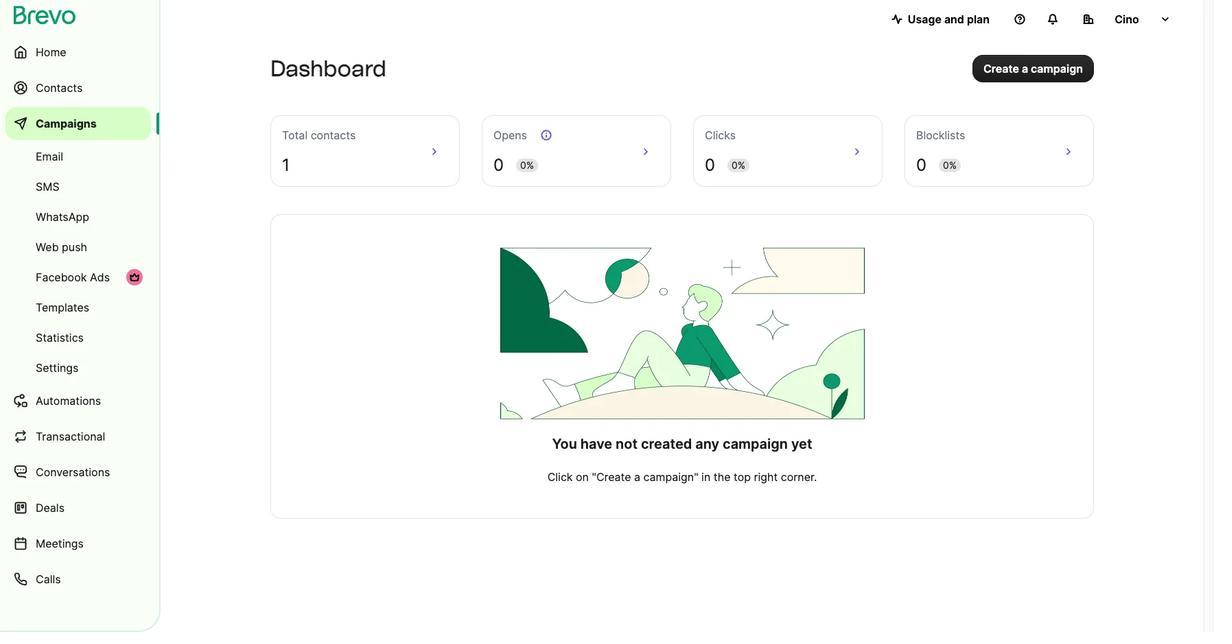 Task type: locate. For each thing, give the bounding box(es) containing it.
0 horizontal spatial a
[[634, 470, 641, 484]]

1 horizontal spatial a
[[1022, 62, 1028, 76]]

1 horizontal spatial 0
[[705, 155, 715, 175]]

conversations link
[[5, 456, 151, 489]]

0 vertical spatial a
[[1022, 62, 1028, 76]]

0% for clicks
[[732, 159, 746, 171]]

and
[[945, 12, 964, 26]]

3 0% from the left
[[943, 159, 957, 171]]

0 vertical spatial campaign
[[1031, 62, 1083, 76]]

1 horizontal spatial 0%
[[732, 159, 746, 171]]

0% down blocklists
[[943, 159, 957, 171]]

a
[[1022, 62, 1028, 76], [634, 470, 641, 484]]

create a campaign
[[984, 62, 1083, 76]]

0%
[[520, 159, 534, 171], [732, 159, 746, 171], [943, 159, 957, 171]]

home
[[36, 45, 66, 59]]

the
[[714, 470, 731, 484]]

create a campaign button
[[973, 55, 1094, 82]]

conversations
[[36, 465, 110, 479]]

on
[[576, 470, 589, 484]]

usage and plan
[[908, 12, 990, 26]]

deals link
[[5, 492, 151, 524]]

2 0 from the left
[[705, 155, 715, 175]]

templates link
[[5, 294, 151, 321]]

0 down the clicks
[[705, 155, 715, 175]]

0 horizontal spatial campaign
[[723, 436, 788, 452]]

2 0% from the left
[[732, 159, 746, 171]]

0 down blocklists
[[916, 155, 927, 175]]

you
[[552, 436, 577, 452]]

campaign
[[1031, 62, 1083, 76], [723, 436, 788, 452]]

1 0% from the left
[[520, 159, 534, 171]]

campaign right 'create'
[[1031, 62, 1083, 76]]

push
[[62, 240, 87, 254]]

campaign up right
[[723, 436, 788, 452]]

email
[[36, 150, 63, 163]]

0 for clicks
[[705, 155, 715, 175]]

blocklists
[[916, 128, 965, 142]]

in
[[702, 470, 711, 484]]

web
[[36, 240, 59, 254]]

0% down the clicks
[[732, 159, 746, 171]]

1 horizontal spatial campaign
[[1031, 62, 1083, 76]]

email link
[[5, 143, 151, 170]]

2 horizontal spatial 0%
[[943, 159, 957, 171]]

dashboard
[[270, 56, 386, 82]]

usage
[[908, 12, 942, 26]]

0 horizontal spatial 0%
[[520, 159, 534, 171]]

campaigns
[[36, 117, 97, 130]]

total
[[282, 128, 308, 142]]

3 0 from the left
[[916, 155, 927, 175]]

whatsapp link
[[5, 203, 151, 231]]

0% down "opens"
[[520, 159, 534, 171]]

a right the ""create"
[[634, 470, 641, 484]]

whatsapp
[[36, 210, 89, 224]]

ads
[[90, 270, 110, 284]]

campaigns link
[[5, 107, 151, 140]]

0 down "opens"
[[494, 155, 504, 175]]

calls link
[[5, 563, 151, 596]]

web push
[[36, 240, 87, 254]]

2 horizontal spatial 0
[[916, 155, 927, 175]]

clicks
[[705, 128, 736, 142]]

0
[[494, 155, 504, 175], [705, 155, 715, 175], [916, 155, 927, 175]]

facebook ads
[[36, 270, 110, 284]]

cino
[[1115, 12, 1139, 26]]

automations link
[[5, 384, 151, 417]]

you have not created any campaign yet
[[552, 436, 812, 452]]

sms
[[36, 180, 59, 194]]

transactional link
[[5, 420, 151, 453]]

0 horizontal spatial 0
[[494, 155, 504, 175]]

a right 'create'
[[1022, 62, 1028, 76]]

usage and plan button
[[881, 5, 1001, 33]]

total contacts
[[282, 128, 356, 142]]



Task type: describe. For each thing, give the bounding box(es) containing it.
1 vertical spatial a
[[634, 470, 641, 484]]

web push link
[[5, 233, 151, 261]]

not
[[616, 436, 638, 452]]

opens
[[494, 128, 527, 142]]

right
[[754, 470, 778, 484]]

top
[[734, 470, 751, 484]]

0% for blocklists
[[943, 159, 957, 171]]

settings link
[[5, 354, 151, 382]]

campaign"
[[644, 470, 699, 484]]

corner.
[[781, 470, 817, 484]]

have
[[581, 436, 612, 452]]

cino button
[[1072, 5, 1182, 33]]

sms link
[[5, 173, 151, 200]]

home link
[[5, 36, 151, 69]]

facebook ads link
[[5, 264, 151, 291]]

left___rvooi image
[[129, 272, 140, 283]]

facebook
[[36, 270, 87, 284]]

create
[[984, 62, 1019, 76]]

deals
[[36, 501, 65, 515]]

templates
[[36, 301, 89, 314]]

contacts
[[311, 128, 356, 142]]

transactional
[[36, 430, 105, 443]]

contacts link
[[5, 71, 151, 104]]

yet
[[791, 436, 812, 452]]

statistics link
[[5, 324, 151, 351]]

meetings
[[36, 537, 84, 551]]

1 0 from the left
[[494, 155, 504, 175]]

any
[[696, 436, 720, 452]]

click
[[548, 470, 573, 484]]

campaign inside button
[[1031, 62, 1083, 76]]

statistics
[[36, 331, 84, 345]]

1 vertical spatial campaign
[[723, 436, 788, 452]]

a inside button
[[1022, 62, 1028, 76]]

calls
[[36, 573, 61, 586]]

click on "create a campaign" in the top right corner.
[[548, 470, 817, 484]]

0 for blocklists
[[916, 155, 927, 175]]

1
[[282, 155, 290, 175]]

meetings link
[[5, 527, 151, 560]]

"create
[[592, 470, 631, 484]]

created
[[641, 436, 692, 452]]

automations
[[36, 394, 101, 408]]

contacts
[[36, 81, 83, 95]]

plan
[[967, 12, 990, 26]]

settings
[[36, 361, 79, 375]]



Task type: vqa. For each thing, say whether or not it's contained in the screenshot.
Web push
yes



